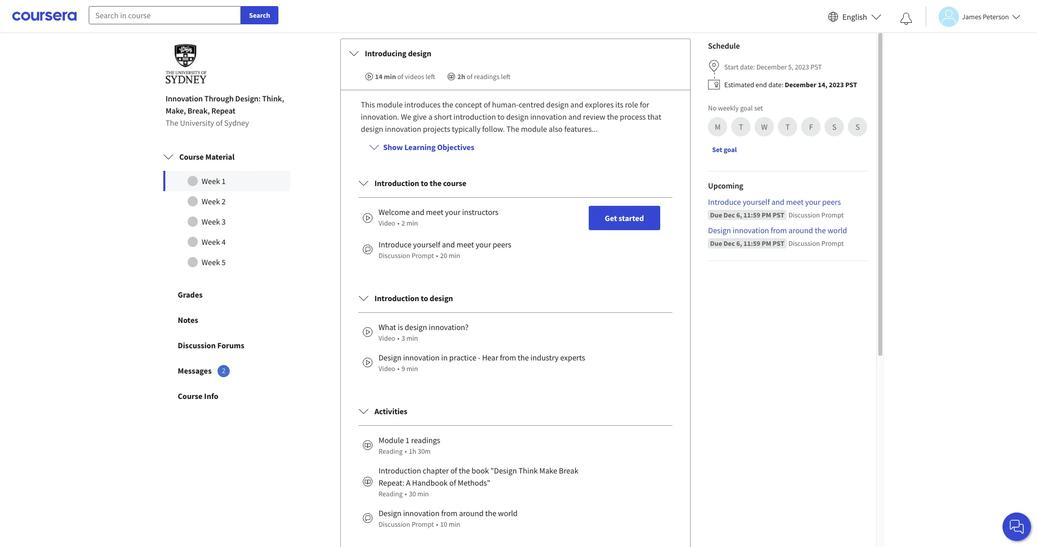 Task type: vqa. For each thing, say whether or not it's contained in the screenshot.


Task type: locate. For each thing, give the bounding box(es) containing it.
meet
[[786, 197, 803, 207], [426, 207, 443, 217], [457, 239, 474, 250]]

6, for innovation
[[736, 239, 742, 248]]

0 horizontal spatial module
[[377, 100, 403, 110]]

discussion down welcome
[[379, 251, 410, 260]]

1 vertical spatial design
[[379, 353, 402, 363]]

from inside design innovation from around the world discussion prompt • 10 min
[[441, 508, 457, 518]]

0 vertical spatial december
[[756, 63, 787, 72]]

prompt left 10
[[412, 520, 434, 529]]

6,
[[736, 211, 742, 220], [736, 239, 742, 248]]

the inside design innovation from around the world discussion prompt • 10 min
[[485, 508, 496, 518]]

0 vertical spatial to
[[498, 112, 505, 122]]

world inside design innovation from around the world discussion prompt • 10 min
[[498, 508, 518, 518]]

hear
[[482, 353, 498, 363]]

discussion down introduce yourself and meet your peers link
[[788, 211, 820, 220]]

to inside the this module introduces the concept of human-centred design and explores its role for innovation. we give a short introduction to design innovation and review the process that design innovation projects typically follow. the module also features...
[[498, 112, 505, 122]]

0 vertical spatial course
[[179, 152, 204, 162]]

pst down introduce yourself and meet your peers link
[[772, 211, 784, 220]]

set
[[754, 104, 763, 113]]

around inside design innovation from around the world discussion prompt • 10 min
[[459, 508, 484, 518]]

3 video from the top
[[379, 364, 395, 373]]

learning
[[404, 142, 436, 152]]

2 s from the left
[[855, 122, 860, 132]]

of
[[398, 72, 403, 81], [467, 72, 473, 81], [484, 100, 490, 110], [216, 118, 223, 128], [450, 466, 457, 476], [449, 478, 456, 488]]

estimated
[[724, 80, 754, 89]]

think,
[[262, 93, 284, 104]]

course left info
[[178, 391, 203, 401]]

left
[[426, 72, 435, 81], [501, 72, 511, 81]]

end
[[755, 80, 767, 89]]

innovation up also on the top right
[[530, 112, 567, 122]]

and
[[570, 100, 583, 110], [568, 112, 581, 122], [771, 197, 784, 207], [411, 207, 424, 217], [442, 239, 455, 250]]

2 6, from the top
[[736, 239, 742, 248]]

min inside the introduction chapter of the book "design think make break repeat: a handbook of methods" reading • 30 min
[[417, 490, 429, 499]]

1 for week
[[222, 176, 226, 186]]

sydney
[[224, 118, 249, 128]]

around
[[788, 225, 813, 235], [459, 508, 484, 518]]

the
[[442, 100, 453, 110], [607, 112, 618, 122], [430, 178, 442, 188], [815, 225, 826, 235], [518, 353, 529, 363], [459, 466, 470, 476], [485, 508, 496, 518]]

4 week from the top
[[202, 237, 220, 247]]

0 vertical spatial 2
[[222, 196, 226, 207]]

the up the short
[[442, 100, 453, 110]]

0 horizontal spatial world
[[498, 508, 518, 518]]

design inside design innovation from around the world discussion prompt • 10 min
[[379, 508, 402, 518]]

0 horizontal spatial readings
[[411, 435, 440, 445]]

2 vertical spatial design
[[379, 508, 402, 518]]

2023 right 5,
[[795, 63, 809, 72]]

introduction to design
[[375, 293, 453, 303]]

pm
[[761, 211, 771, 220], [761, 239, 771, 248]]

1 horizontal spatial readings
[[474, 72, 500, 81]]

1 horizontal spatial s
[[855, 122, 860, 132]]

video inside design innovation in practice - hear from the industry experts video • 9 min
[[379, 364, 395, 373]]

introduction chapter of the book "design think make break repeat: a handbook of methods" reading • 30 min
[[379, 466, 578, 499]]

1 horizontal spatial 3
[[402, 334, 405, 343]]

video down the what
[[379, 334, 395, 343]]

0 vertical spatial introduce
[[708, 197, 741, 207]]

1 vertical spatial to
[[421, 178, 428, 188]]

innovation
[[530, 112, 567, 122], [385, 124, 421, 134], [732, 225, 769, 235], [403, 353, 440, 363], [403, 508, 440, 518]]

reading down module
[[379, 447, 403, 456]]

dec for introduce
[[723, 211, 735, 220]]

1 vertical spatial december
[[785, 80, 816, 89]]

design up 9
[[379, 353, 402, 363]]

december down 5,
[[785, 80, 816, 89]]

2 vertical spatial from
[[441, 508, 457, 518]]

notes link
[[153, 307, 299, 333]]

1 vertical spatial world
[[498, 508, 518, 518]]

show
[[383, 142, 403, 152]]

world for design innovation from around the world due dec 6, 11:59 pm pst discussion prompt
[[827, 225, 847, 235]]

0 vertical spatial introduction
[[375, 178, 419, 188]]

the inside design innovation from around the world due dec 6, 11:59 pm pst discussion prompt
[[815, 225, 826, 235]]

0 vertical spatial readings
[[474, 72, 500, 81]]

left down introducing design 'dropdown button'
[[501, 72, 511, 81]]

meet inside introduce yourself and meet your peers due dec 6, 11:59 pm pst discussion prompt
[[786, 197, 803, 207]]

2 horizontal spatial your
[[805, 197, 820, 207]]

1 vertical spatial 6,
[[736, 239, 742, 248]]

break,
[[188, 106, 210, 116]]

1 horizontal spatial peers
[[822, 197, 841, 207]]

1 horizontal spatial introduce
[[708, 197, 741, 207]]

0 vertical spatial pm
[[761, 211, 771, 220]]

1 vertical spatial introduction
[[375, 293, 419, 303]]

your inside introduce yourself and meet your peers discussion prompt • 20 min
[[476, 239, 491, 250]]

week for week 5
[[202, 257, 220, 267]]

prompt down design innovation from around the world 'link'
[[821, 239, 844, 248]]

s right friday element
[[832, 122, 836, 132]]

1 vertical spatial course
[[178, 391, 203, 401]]

1 dec from the top
[[723, 211, 735, 220]]

introduction
[[454, 112, 496, 122]]

1 horizontal spatial from
[[500, 353, 516, 363]]

2 t from the left
[[785, 122, 790, 132]]

notes
[[178, 315, 198, 325]]

1 vertical spatial around
[[459, 508, 484, 518]]

give
[[413, 112, 427, 122]]

1 vertical spatial video
[[379, 334, 395, 343]]

1 horizontal spatial left
[[501, 72, 511, 81]]

peers for introduce yourself and meet your peers discussion prompt • 20 min
[[493, 239, 511, 250]]

innovation.
[[361, 112, 399, 122]]

• inside the what is design innovation? video • 3 min
[[397, 334, 400, 343]]

the inside dropdown button
[[430, 178, 442, 188]]

1 vertical spatial from
[[500, 353, 516, 363]]

meet down instructors
[[457, 239, 474, 250]]

design inside introducing design 'dropdown button'
[[408, 48, 431, 58]]

week up week 4
[[202, 217, 220, 227]]

around down introduce yourself and meet your peers link
[[788, 225, 813, 235]]

methods"
[[458, 478, 490, 488]]

min inside the what is design innovation? video • 3 min
[[406, 334, 418, 343]]

video down welcome
[[379, 219, 395, 228]]

introducing
[[365, 48, 406, 58]]

3 up 4 at the left of page
[[222, 217, 226, 227]]

from up 10
[[441, 508, 457, 518]]

friday element
[[802, 118, 820, 136]]

december left 5,
[[756, 63, 787, 72]]

2 due from the top
[[710, 239, 722, 248]]

week
[[202, 176, 220, 186], [202, 196, 220, 207], [202, 217, 220, 227], [202, 237, 220, 247], [202, 257, 220, 267]]

1 horizontal spatial t
[[785, 122, 790, 132]]

introduction for introduction to the course
[[375, 178, 419, 188]]

• left 30
[[405, 490, 407, 499]]

world inside design innovation from around the world due dec 6, 11:59 pm pst discussion prompt
[[827, 225, 847, 235]]

prompt
[[821, 211, 844, 220], [821, 239, 844, 248], [412, 251, 434, 260], [412, 520, 434, 529]]

pm inside introduce yourself and meet your peers due dec 6, 11:59 pm pst discussion prompt
[[761, 211, 771, 220]]

date: right the "start"
[[740, 63, 755, 72]]

discussion inside introduce yourself and meet your peers discussion prompt • 20 min
[[379, 251, 410, 260]]

1 vertical spatial due
[[710, 239, 722, 248]]

1 up "week 2" "link"
[[222, 176, 226, 186]]

course material button
[[155, 143, 298, 171]]

1 due from the top
[[710, 211, 722, 220]]

introduction up repeat:
[[379, 466, 421, 476]]

reading inside the introduction chapter of the book "design think make break repeat: a handbook of methods" reading • 30 min
[[379, 490, 403, 499]]

1 vertical spatial date:
[[768, 80, 783, 89]]

1 vertical spatial yourself
[[413, 239, 440, 250]]

meet inside welcome and meet your instructors video • 2 min
[[426, 207, 443, 217]]

0 vertical spatial module
[[377, 100, 403, 110]]

this module introduces the concept of human-centred design and explores its role for innovation. we give a short introduction to design innovation and review the process that design innovation projects typically follow. the module also features...
[[361, 100, 661, 134]]

0 horizontal spatial goal
[[723, 145, 737, 154]]

1 left from the left
[[426, 72, 435, 81]]

0 vertical spatial due
[[710, 211, 722, 220]]

t inside thursday element
[[785, 122, 790, 132]]

video left 9
[[379, 364, 395, 373]]

2 vertical spatial to
[[421, 293, 428, 303]]

0 vertical spatial 11:59
[[743, 211, 760, 220]]

2 up course info link
[[222, 367, 226, 375]]

• down welcome
[[397, 219, 400, 228]]

course
[[179, 152, 204, 162], [178, 391, 203, 401]]

0 horizontal spatial date:
[[740, 63, 755, 72]]

that
[[648, 112, 661, 122]]

monday element
[[709, 118, 726, 136]]

introduction for introduction to design
[[375, 293, 419, 303]]

weekly
[[718, 104, 739, 113]]

left right videos
[[426, 72, 435, 81]]

design up videos
[[408, 48, 431, 58]]

the up "methods""
[[459, 466, 470, 476]]

the down the introduction chapter of the book "design think make break repeat: a handbook of methods" reading • 30 min
[[485, 508, 496, 518]]

0 vertical spatial video
[[379, 219, 395, 228]]

0 vertical spatial 6,
[[736, 211, 742, 220]]

0 horizontal spatial the
[[166, 118, 178, 128]]

from inside design innovation from around the world due dec 6, 11:59 pm pst discussion prompt
[[771, 225, 787, 235]]

2 video from the top
[[379, 334, 395, 343]]

innovation for prompt
[[403, 508, 440, 518]]

thursday element
[[779, 118, 796, 136]]

s for saturday element
[[832, 122, 836, 132]]

1 reading from the top
[[379, 447, 403, 456]]

prompt inside introduce yourself and meet your peers discussion prompt • 20 min
[[412, 251, 434, 260]]

and up 20
[[442, 239, 455, 250]]

pm down design innovation from around the world 'link'
[[761, 239, 771, 248]]

design inside design innovation in practice - hear from the industry experts video • 9 min
[[379, 353, 402, 363]]

1 vertical spatial pm
[[761, 239, 771, 248]]

start
[[724, 63, 738, 72]]

0 horizontal spatial 1
[[222, 176, 226, 186]]

2 vertical spatial introduction
[[379, 466, 421, 476]]

1 vertical spatial peers
[[493, 239, 511, 250]]

started
[[619, 213, 644, 223]]

concept
[[455, 100, 482, 110]]

introducing design button
[[341, 39, 690, 68]]

0 horizontal spatial peers
[[493, 239, 511, 250]]

0 horizontal spatial 3
[[222, 217, 226, 227]]

0 vertical spatial from
[[771, 225, 787, 235]]

design right is
[[405, 322, 427, 332]]

1 horizontal spatial world
[[827, 225, 847, 235]]

1 vertical spatial 2023
[[829, 80, 844, 89]]

the inside the this module introduces the concept of human-centred design and explores its role for innovation. we give a short introduction to design innovation and review the process that design innovation projects typically follow. the module also features...
[[507, 124, 519, 134]]

1 vertical spatial introduce
[[379, 239, 412, 250]]

innovation down introduce yourself and meet your peers due dec 6, 11:59 pm pst discussion prompt
[[732, 225, 769, 235]]

to for introduction to design
[[421, 293, 428, 303]]

0 vertical spatial world
[[827, 225, 847, 235]]

meet up design innovation from around the world 'link'
[[786, 197, 803, 207]]

course left material
[[179, 152, 204, 162]]

course inside dropdown button
[[179, 152, 204, 162]]

introduction up is
[[375, 293, 419, 303]]

and right welcome
[[411, 207, 424, 217]]

the down the make,
[[166, 118, 178, 128]]

peers
[[822, 197, 841, 207], [493, 239, 511, 250]]

0 horizontal spatial meet
[[426, 207, 443, 217]]

the university of sydney image
[[166, 44, 206, 84]]

innovation inside design innovation from around the world due dec 6, 11:59 pm pst discussion prompt
[[732, 225, 769, 235]]

3
[[222, 217, 226, 227], [402, 334, 405, 343]]

1 vertical spatial 1
[[406, 435, 410, 445]]

1 up 1h
[[406, 435, 410, 445]]

pst inside design innovation from around the world due dec 6, 11:59 pm pst discussion prompt
[[772, 239, 784, 248]]

1 horizontal spatial yourself
[[742, 197, 770, 207]]

t for thursday element
[[785, 122, 790, 132]]

10
[[440, 520, 447, 529]]

introduce inside introduce yourself and meet your peers discussion prompt • 20 min
[[379, 239, 412, 250]]

your inside welcome and meet your instructors video • 2 min
[[445, 207, 460, 217]]

module left also on the top right
[[521, 124, 547, 134]]

week 3
[[202, 217, 226, 227]]

yourself up 20
[[413, 239, 440, 250]]

messages
[[178, 366, 212, 376]]

meet down introduction to the course
[[426, 207, 443, 217]]

1 horizontal spatial around
[[788, 225, 813, 235]]

prompt inside introduce yourself and meet your peers due dec 6, 11:59 pm pst discussion prompt
[[821, 211, 844, 220]]

what
[[379, 322, 396, 332]]

1 t from the left
[[739, 122, 743, 132]]

1 horizontal spatial module
[[521, 124, 547, 134]]

2023 right 14,
[[829, 80, 844, 89]]

innovation inside design innovation from around the world discussion prompt • 10 min
[[403, 508, 440, 518]]

to up the what is design innovation? video • 3 min
[[421, 293, 428, 303]]

introduction to the course
[[375, 178, 466, 188]]

the down its
[[607, 112, 618, 122]]

prompt left 20
[[412, 251, 434, 260]]

design down repeat:
[[379, 508, 402, 518]]

2 reading from the top
[[379, 490, 403, 499]]

f
[[809, 122, 813, 132]]

dec inside design innovation from around the world due dec 6, 11:59 pm pst discussion prompt
[[723, 239, 735, 248]]

meet for introduce yourself and meet your peers discussion prompt • 20 min
[[457, 239, 474, 250]]

introduce inside introduce yourself and meet your peers due dec 6, 11:59 pm pst discussion prompt
[[708, 197, 741, 207]]

from for design innovation from around the world discussion prompt • 10 min
[[441, 508, 457, 518]]

design inside the introduction to design dropdown button
[[430, 293, 453, 303]]

discussion inside introduce yourself and meet your peers due dec 6, 11:59 pm pst discussion prompt
[[788, 211, 820, 220]]

0 horizontal spatial yourself
[[413, 239, 440, 250]]

james peterson
[[962, 12, 1009, 21]]

readings right the 2h at the left top of the page
[[474, 72, 500, 81]]

video inside the what is design innovation? video • 3 min
[[379, 334, 395, 343]]

11:59 inside design innovation from around the world due dec 6, 11:59 pm pst discussion prompt
[[743, 239, 760, 248]]

0 vertical spatial dec
[[723, 211, 735, 220]]

week left 5
[[202, 257, 220, 267]]

saturday element
[[826, 118, 843, 136]]

course for course material
[[179, 152, 204, 162]]

0 vertical spatial reading
[[379, 447, 403, 456]]

1 vertical spatial reading
[[379, 490, 403, 499]]

• inside welcome and meet your instructors video • 2 min
[[397, 219, 400, 228]]

introduce for introduce yourself and meet your peers due dec 6, 11:59 pm pst discussion prompt
[[708, 197, 741, 207]]

around inside design innovation from around the world due dec 6, 11:59 pm pst discussion prompt
[[788, 225, 813, 235]]

design innovation from around the world due dec 6, 11:59 pm pst discussion prompt
[[708, 225, 847, 248]]

introduce
[[708, 197, 741, 207], [379, 239, 412, 250]]

readings inside module 1 readings reading • 1h 30m
[[411, 435, 440, 445]]

week up week 2
[[202, 176, 220, 186]]

pst right 14,
[[845, 80, 857, 89]]

dec for design
[[723, 239, 735, 248]]

design up the innovation?
[[430, 293, 453, 303]]

1 horizontal spatial your
[[476, 239, 491, 250]]

11:59 inside introduce yourself and meet your peers due dec 6, 11:59 pm pst discussion prompt
[[743, 211, 760, 220]]

• left 20
[[436, 251, 438, 260]]

the right follow.
[[507, 124, 519, 134]]

innovation for dec
[[732, 225, 769, 235]]

6, for yourself
[[736, 211, 742, 220]]

5
[[222, 257, 226, 267]]

prompt down introduce yourself and meet your peers link
[[821, 211, 844, 220]]

2 dec from the top
[[723, 239, 735, 248]]

3 week from the top
[[202, 217, 220, 227]]

design for due
[[708, 225, 731, 235]]

0 horizontal spatial your
[[445, 207, 460, 217]]

2 left from the left
[[501, 72, 511, 81]]

goal right set
[[723, 145, 737, 154]]

2023
[[795, 63, 809, 72], [829, 80, 844, 89]]

3 down is
[[402, 334, 405, 343]]

design down upcoming
[[708, 225, 731, 235]]

process
[[620, 112, 646, 122]]

due
[[710, 211, 722, 220], [710, 239, 722, 248]]

1 vertical spatial 3
[[402, 334, 405, 343]]

2 vertical spatial video
[[379, 364, 395, 373]]

show notifications image
[[900, 13, 912, 25]]

james peterson button
[[926, 6, 1020, 27]]

5 week from the top
[[202, 257, 220, 267]]

due inside introduce yourself and meet your peers due dec 6, 11:59 pm pst discussion prompt
[[710, 211, 722, 220]]

dec inside introduce yourself and meet your peers due dec 6, 11:59 pm pst discussion prompt
[[723, 211, 735, 220]]

2 down week 1 link
[[222, 196, 226, 207]]

reading down repeat:
[[379, 490, 403, 499]]

2 horizontal spatial meet
[[786, 197, 803, 207]]

0 vertical spatial 1
[[222, 176, 226, 186]]

goal left set
[[740, 104, 753, 113]]

goal inside button
[[723, 145, 737, 154]]

1 horizontal spatial 1
[[406, 435, 410, 445]]

pm inside design innovation from around the world due dec 6, 11:59 pm pst discussion prompt
[[761, 239, 771, 248]]

chat with us image
[[1009, 519, 1025, 535]]

0 horizontal spatial s
[[832, 122, 836, 132]]

Search in course text field
[[89, 6, 241, 24]]

2 week from the top
[[202, 196, 220, 207]]

1 horizontal spatial the
[[507, 124, 519, 134]]

0 vertical spatial yourself
[[742, 197, 770, 207]]

11:59
[[743, 211, 760, 220], [743, 239, 760, 248]]

december
[[756, 63, 787, 72], [785, 80, 816, 89]]

pst
[[810, 63, 822, 72], [845, 80, 857, 89], [772, 211, 784, 220], [772, 239, 784, 248]]

t down the no weekly goal set
[[739, 122, 743, 132]]

2 horizontal spatial from
[[771, 225, 787, 235]]

date: right end
[[768, 80, 783, 89]]

0 horizontal spatial from
[[441, 508, 457, 518]]

1 pm from the top
[[761, 211, 771, 220]]

0 horizontal spatial t
[[739, 122, 743, 132]]

to for introduction to the course
[[421, 178, 428, 188]]

yourself inside introduce yourself and meet your peers due dec 6, 11:59 pm pst discussion prompt
[[742, 197, 770, 207]]

and inside welcome and meet your instructors video • 2 min
[[411, 207, 424, 217]]

0 horizontal spatial introduce
[[379, 239, 412, 250]]

your for introduce yourself and meet your peers due dec 6, 11:59 pm pst discussion prompt
[[805, 197, 820, 207]]

• left 1h
[[405, 447, 407, 456]]

1 inside module 1 readings reading • 1h 30m
[[406, 435, 410, 445]]

0 horizontal spatial around
[[459, 508, 484, 518]]

innovation down 30
[[403, 508, 440, 518]]

readings up 30m
[[411, 435, 440, 445]]

11:59 up design innovation from around the world due dec 6, 11:59 pm pst discussion prompt
[[743, 211, 760, 220]]

6, inside design innovation from around the world due dec 6, 11:59 pm pst discussion prompt
[[736, 239, 742, 248]]

your left instructors
[[445, 207, 460, 217]]

estimated end date: december 14, 2023 pst
[[724, 80, 857, 89]]

• down is
[[397, 334, 400, 343]]

2 pm from the top
[[761, 239, 771, 248]]

yourself down upcoming
[[742, 197, 770, 207]]

m
[[715, 122, 721, 132]]

introduction up welcome
[[375, 178, 419, 188]]

introduce down upcoming
[[708, 197, 741, 207]]

0 vertical spatial around
[[788, 225, 813, 235]]

experts
[[560, 353, 585, 363]]

yourself
[[742, 197, 770, 207], [413, 239, 440, 250]]

1 video from the top
[[379, 219, 395, 228]]

design
[[408, 48, 431, 58], [546, 100, 569, 110], [506, 112, 529, 122], [361, 124, 383, 134], [430, 293, 453, 303], [405, 322, 427, 332]]

1 11:59 from the top
[[743, 211, 760, 220]]

innovation inside design innovation in practice - hear from the industry experts video • 9 min
[[403, 353, 440, 363]]

review
[[583, 112, 605, 122]]

min
[[384, 72, 396, 81], [406, 219, 418, 228], [449, 251, 460, 260], [406, 334, 418, 343], [406, 364, 418, 373], [417, 490, 429, 499], [449, 520, 460, 529]]

from
[[771, 225, 787, 235], [500, 353, 516, 363], [441, 508, 457, 518]]

follow.
[[482, 124, 505, 134]]

peers inside introduce yourself and meet your peers discussion prompt • 20 min
[[493, 239, 511, 250]]

due inside design innovation from around the world due dec 6, 11:59 pm pst discussion prompt
[[710, 239, 722, 248]]

and up design innovation from around the world 'link'
[[771, 197, 784, 207]]

1 vertical spatial dec
[[723, 239, 735, 248]]

to down human-
[[498, 112, 505, 122]]

the left the industry
[[518, 353, 529, 363]]

0 horizontal spatial left
[[426, 72, 435, 81]]

1 6, from the top
[[736, 211, 742, 220]]

design inside design innovation from around the world due dec 6, 11:59 pm pst discussion prompt
[[708, 225, 731, 235]]

readings for 1
[[411, 435, 440, 445]]

1 vertical spatial goal
[[723, 145, 737, 154]]

wednesday element
[[756, 118, 773, 136]]

• inside the introduction chapter of the book "design think make break repeat: a handbook of methods" reading • 30 min
[[405, 490, 407, 499]]

1 vertical spatial 2
[[402, 219, 405, 228]]

objectives
[[437, 142, 474, 152]]

discussion down 30
[[379, 520, 410, 529]]

peers inside introduce yourself and meet your peers due dec 6, 11:59 pm pst discussion prompt
[[822, 197, 841, 207]]

0 vertical spatial design
[[708, 225, 731, 235]]

• left 9
[[397, 364, 400, 373]]

0 vertical spatial 2023
[[795, 63, 809, 72]]

meet inside introduce yourself and meet your peers discussion prompt • 20 min
[[457, 239, 474, 250]]

week 1 link
[[163, 171, 290, 191]]

•
[[397, 219, 400, 228], [436, 251, 438, 260], [397, 334, 400, 343], [397, 364, 400, 373], [405, 447, 407, 456], [405, 490, 407, 499], [436, 520, 438, 529]]

11:59 down design innovation from around the world 'link'
[[743, 239, 760, 248]]

1 horizontal spatial meet
[[457, 239, 474, 250]]

1 vertical spatial 11:59
[[743, 239, 760, 248]]

your down instructors
[[476, 239, 491, 250]]

the left course
[[430, 178, 442, 188]]

of up introduction
[[484, 100, 490, 110]]

week inside "link"
[[202, 196, 220, 207]]

search button
[[241, 6, 278, 24]]

1 week from the top
[[202, 176, 220, 186]]

pm up design innovation from around the world due dec 6, 11:59 pm pst discussion prompt
[[761, 211, 771, 220]]

2 inside "link"
[[222, 196, 226, 207]]

min inside welcome and meet your instructors video • 2 min
[[406, 219, 418, 228]]

1 horizontal spatial goal
[[740, 104, 753, 113]]

from down introduce yourself and meet your peers due dec 6, 11:59 pm pst discussion prompt
[[771, 225, 787, 235]]

world for design innovation from around the world discussion prompt • 10 min
[[498, 508, 518, 518]]

1 s from the left
[[832, 122, 836, 132]]

yourself inside introduce yourself and meet your peers discussion prompt • 20 min
[[413, 239, 440, 250]]

your
[[805, 197, 820, 207], [445, 207, 460, 217], [476, 239, 491, 250]]

1 vertical spatial readings
[[411, 435, 440, 445]]

• inside module 1 readings reading • 1h 30m
[[405, 447, 407, 456]]

your inside introduce yourself and meet your peers due dec 6, 11:59 pm pst discussion prompt
[[805, 197, 820, 207]]

pm for yourself
[[761, 211, 771, 220]]

6, inside introduce yourself and meet your peers due dec 6, 11:59 pm pst discussion prompt
[[736, 211, 742, 220]]

2 11:59 from the top
[[743, 239, 760, 248]]

0 vertical spatial peers
[[822, 197, 841, 207]]

2 down welcome
[[402, 219, 405, 228]]

activities button
[[350, 397, 681, 426]]

module up innovation.
[[377, 100, 403, 110]]

goal
[[740, 104, 753, 113], [723, 145, 737, 154]]

week left 4 at the left of page
[[202, 237, 220, 247]]

0 vertical spatial 3
[[222, 217, 226, 227]]



Task type: describe. For each thing, give the bounding box(es) containing it.
peers for introduce yourself and meet your peers due dec 6, 11:59 pm pst discussion prompt
[[822, 197, 841, 207]]

week for week 2
[[202, 196, 220, 207]]

repeat:
[[379, 478, 404, 488]]

human-
[[492, 100, 519, 110]]

14
[[375, 72, 383, 81]]

instructors
[[462, 207, 499, 217]]

course info link
[[153, 384, 299, 409]]

chapter
[[423, 466, 449, 476]]

week 4 link
[[163, 232, 290, 252]]

short
[[434, 112, 452, 122]]

design innovation from around the world link
[[708, 224, 868, 236]]

through
[[204, 93, 234, 104]]

pst up 14,
[[810, 63, 822, 72]]

reading inside module 1 readings reading • 1h 30m
[[379, 447, 403, 456]]

discussion inside design innovation from around the world discussion prompt • 10 min
[[379, 520, 410, 529]]

around for design innovation from around the world discussion prompt • 10 min
[[459, 508, 484, 518]]

due for design
[[710, 239, 722, 248]]

video inside welcome and meet your instructors video • 2 min
[[379, 219, 395, 228]]

week 2 link
[[163, 191, 290, 212]]

9
[[402, 364, 405, 373]]

industry
[[531, 353, 559, 363]]

yourself for introduce yourself and meet your peers due dec 6, 11:59 pm pst discussion prompt
[[742, 197, 770, 207]]

• inside design innovation in practice - hear from the industry experts video • 9 min
[[397, 364, 400, 373]]

practice
[[449, 353, 476, 363]]

introduce yourself and meet your peers due dec 6, 11:59 pm pst discussion prompt
[[708, 197, 844, 220]]

1 for module
[[406, 435, 410, 445]]

readings for of
[[474, 72, 500, 81]]

of right chapter
[[450, 466, 457, 476]]

and inside introduce yourself and meet your peers due dec 6, 11:59 pm pst discussion prompt
[[771, 197, 784, 207]]

no
[[708, 104, 716, 113]]

14,
[[818, 80, 827, 89]]

week 2
[[202, 196, 226, 207]]

material
[[205, 152, 234, 162]]

of left videos
[[398, 72, 403, 81]]

tuesday element
[[732, 118, 750, 136]]

peterson
[[983, 12, 1009, 21]]

of inside innovation through design: think, make, break, repeat the university of sydney
[[216, 118, 223, 128]]

from inside design innovation in practice - hear from the industry experts video • 9 min
[[500, 353, 516, 363]]

0 vertical spatial date:
[[740, 63, 755, 72]]

we
[[401, 112, 411, 122]]

upcoming
[[708, 181, 743, 191]]

due for introduce
[[710, 211, 722, 220]]

get started button
[[589, 206, 660, 230]]

1 vertical spatial module
[[521, 124, 547, 134]]

coursera image
[[12, 8, 77, 24]]

min inside design innovation in practice - hear from the industry experts video • 9 min
[[406, 364, 418, 373]]

handbook
[[412, 478, 448, 488]]

week 5
[[202, 257, 226, 267]]

break
[[559, 466, 578, 476]]

innovation through design: think, make, break, repeat the university of sydney
[[166, 93, 284, 128]]

prompt inside design innovation from around the world due dec 6, 11:59 pm pst discussion prompt
[[821, 239, 844, 248]]

projects
[[423, 124, 450, 134]]

pm for innovation
[[761, 239, 771, 248]]

this
[[361, 100, 375, 110]]

introduction inside the introduction chapter of the book "design think make break repeat: a handbook of methods" reading • 30 min
[[379, 466, 421, 476]]

the inside the introduction chapter of the book "design think make break repeat: a handbook of methods" reading • 30 min
[[459, 466, 470, 476]]

and up features...
[[568, 112, 581, 122]]

sunday element
[[849, 118, 866, 136]]

s for sunday element
[[855, 122, 860, 132]]

and up review
[[570, 100, 583, 110]]

yourself for introduce yourself and meet your peers discussion prompt • 20 min
[[413, 239, 440, 250]]

start date: december 5, 2023 pst
[[724, 63, 822, 72]]

1 horizontal spatial 2023
[[829, 80, 844, 89]]

week for week 1
[[202, 176, 220, 186]]

repeat
[[211, 106, 235, 116]]

design for discussion
[[379, 508, 402, 518]]

module 1 readings reading • 1h 30m
[[379, 435, 440, 456]]

welcome
[[379, 207, 410, 217]]

design up also on the top right
[[546, 100, 569, 110]]

features...
[[564, 124, 598, 134]]

design down human-
[[506, 112, 529, 122]]

forums
[[217, 340, 244, 351]]

make
[[539, 466, 557, 476]]

for
[[640, 100, 649, 110]]

introduce for introduce yourself and meet your peers discussion prompt • 20 min
[[379, 239, 412, 250]]

week for week 4
[[202, 237, 220, 247]]

get
[[605, 213, 617, 223]]

show learning objectives button
[[361, 135, 482, 159]]

week for week 3
[[202, 217, 220, 227]]

2 inside welcome and meet your instructors video • 2 min
[[402, 219, 405, 228]]

grades
[[178, 290, 203, 300]]

design inside the what is design innovation? video • 3 min
[[405, 322, 427, 332]]

course
[[443, 178, 466, 188]]

introduce yourself and meet your peers link
[[708, 196, 868, 208]]

• inside design innovation from around the world discussion prompt • 10 min
[[436, 520, 438, 529]]

-
[[478, 353, 481, 363]]

design down innovation.
[[361, 124, 383, 134]]

make,
[[166, 106, 186, 116]]

2 vertical spatial 2
[[222, 367, 226, 375]]

no weekly goal set
[[708, 104, 763, 113]]

videos
[[405, 72, 424, 81]]

introduction to the course button
[[350, 169, 681, 197]]

pst inside introduce yourself and meet your peers due dec 6, 11:59 pm pst discussion prompt
[[772, 211, 784, 220]]

of right the 2h at the left top of the page
[[467, 72, 473, 81]]

11:59 for innovation
[[743, 239, 760, 248]]

set goal button
[[708, 141, 741, 159]]

is
[[398, 322, 403, 332]]

11:59 for yourself
[[743, 211, 760, 220]]

meet for introduce yourself and meet your peers due dec 6, 11:59 pm pst discussion prompt
[[786, 197, 803, 207]]

think
[[519, 466, 538, 476]]

from for design innovation from around the world due dec 6, 11:59 pm pst discussion prompt
[[771, 225, 787, 235]]

activities
[[375, 406, 407, 416]]

design for from
[[379, 353, 402, 363]]

3 inside the what is design innovation? video • 3 min
[[402, 334, 405, 343]]

innovation?
[[429, 322, 469, 332]]

discussion forums link
[[153, 333, 299, 358]]

course for course info
[[178, 391, 203, 401]]

min inside introduce yourself and meet your peers discussion prompt • 20 min
[[449, 251, 460, 260]]

welcome and meet your instructors video • 2 min
[[379, 207, 499, 228]]

discussion up messages
[[178, 340, 216, 351]]

discussion forums
[[178, 340, 244, 351]]

innovation for the
[[403, 353, 440, 363]]

the inside innovation through design: think, make, break, repeat the university of sydney
[[166, 118, 178, 128]]

innovation
[[166, 93, 203, 104]]

the inside design innovation in practice - hear from the industry experts video • 9 min
[[518, 353, 529, 363]]

set goal
[[712, 145, 737, 154]]

of left "methods""
[[449, 478, 456, 488]]

1h
[[409, 447, 416, 456]]

set
[[712, 145, 722, 154]]

min inside design innovation from around the world discussion prompt • 10 min
[[449, 520, 460, 529]]

design:
[[235, 93, 261, 104]]

course material
[[179, 152, 234, 162]]

help center image
[[1011, 521, 1023, 533]]

university
[[180, 118, 214, 128]]

your for introduce yourself and meet your peers discussion prompt • 20 min
[[476, 239, 491, 250]]

typically
[[452, 124, 481, 134]]

week 5 link
[[163, 252, 290, 272]]

around for design innovation from around the world due dec 6, 11:59 pm pst discussion prompt
[[788, 225, 813, 235]]

"design
[[491, 466, 517, 476]]

english button
[[824, 0, 886, 33]]

2h
[[457, 72, 465, 81]]

0 vertical spatial goal
[[740, 104, 753, 113]]

in
[[441, 353, 448, 363]]

innovation down we
[[385, 124, 421, 134]]

0 horizontal spatial 2023
[[795, 63, 809, 72]]

• inside introduce yourself and meet your peers discussion prompt • 20 min
[[436, 251, 438, 260]]

and inside introduce yourself and meet your peers discussion prompt • 20 min
[[442, 239, 455, 250]]

week 1
[[202, 176, 226, 186]]

prompt inside design innovation from around the world discussion prompt • 10 min
[[412, 520, 434, 529]]

1 horizontal spatial date:
[[768, 80, 783, 89]]

a
[[428, 112, 433, 122]]

explores
[[585, 100, 614, 110]]

of inside the this module introduces the concept of human-centred design and explores its role for innovation. we give a short introduction to design innovation and review the process that design innovation projects typically follow. the module also features...
[[484, 100, 490, 110]]

t for the tuesday element
[[739, 122, 743, 132]]

30m
[[418, 447, 431, 456]]

discussion inside design innovation from around the world due dec 6, 11:59 pm pst discussion prompt
[[788, 239, 820, 248]]

english
[[843, 11, 867, 22]]

introduction to design button
[[350, 284, 681, 313]]



